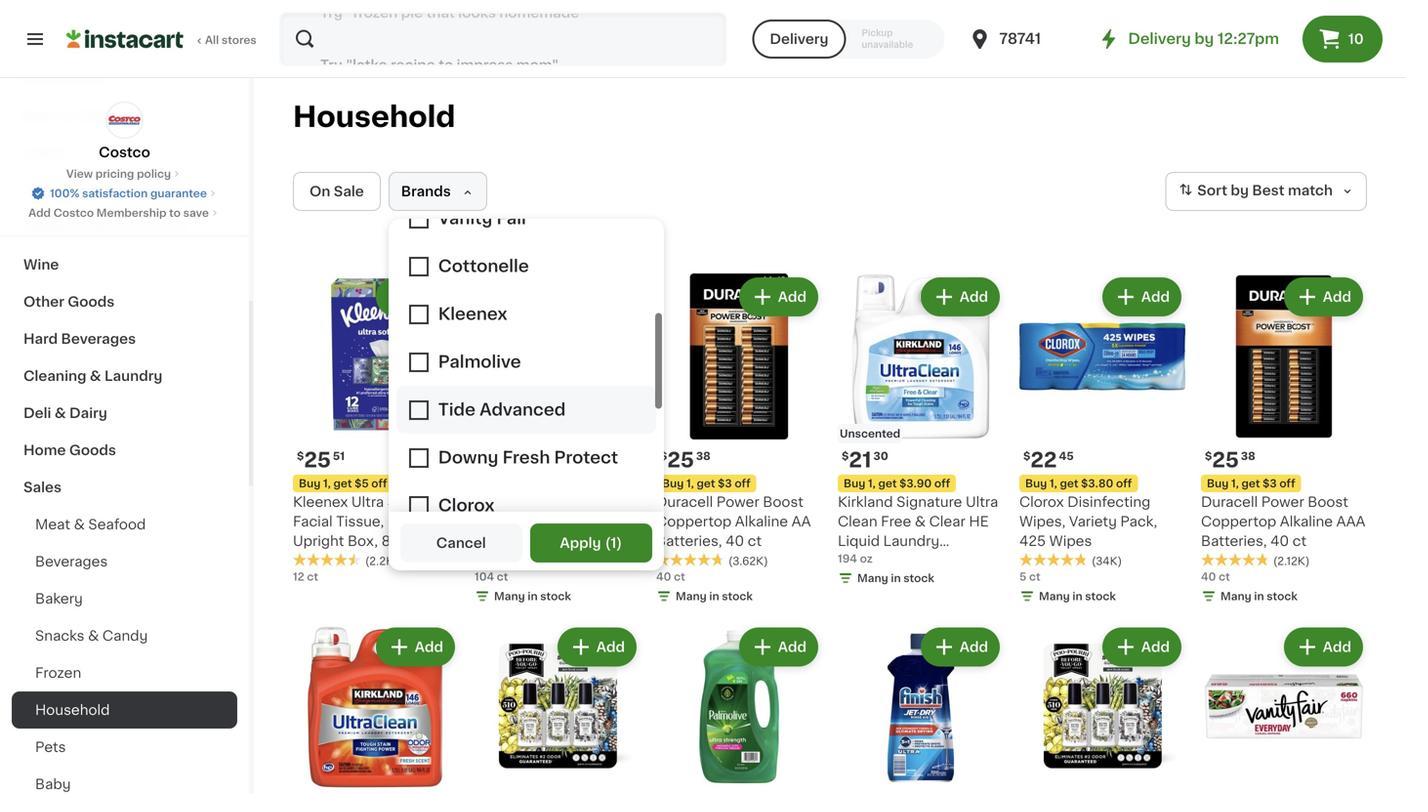 Task type: describe. For each thing, give the bounding box(es) containing it.
38 for duracell power boost coppertop alkaline aa batteries, 40 ct
[[696, 451, 711, 462]]

sales
[[23, 481, 62, 494]]

ct inside the kleenex ultra soft facial tissue, 3-ply, upright box, 85 tissues, 12 ct
[[311, 554, 325, 568]]

beverages inside "beverages" link
[[35, 555, 108, 568]]

ply,
[[403, 515, 428, 528]]

ultra inside kirkland signature ultra clean free & clear he liquid laundry detergent, 146 loads, 194 fl oz
[[966, 495, 999, 509]]

1 194 from the top
[[838, 553, 858, 564]]

buy for $ 25 38
[[1207, 478, 1229, 489]]

40 ct for duracell power boost coppertop alkaline aa batteries, 40 ct
[[656, 571, 685, 582]]

$ for kirkland signature ultra clean free & clear he liquid laundry detergent, 146 loads, 194 fl oz
[[842, 451, 849, 462]]

add costco membership to save
[[28, 208, 209, 218]]

2 $3 from the left
[[1263, 478, 1277, 489]]

104 ct
[[475, 571, 508, 582]]

many in stock down 146
[[858, 573, 935, 584]]

51 for 31
[[510, 451, 522, 462]]

membership
[[96, 208, 167, 218]]

duracell power boost coppertop alkaline aaa batteries, 40 ct
[[1201, 495, 1366, 548]]

pack,
[[1121, 515, 1158, 528]]

facial
[[293, 515, 333, 528]]

view pricing policy
[[66, 168, 171, 179]]

$5
[[355, 478, 369, 489]]

pricing
[[95, 168, 134, 179]]

12 inside the kleenex ultra soft facial tissue, 3-ply, upright box, 85 tissues, 12 ct
[[293, 554, 307, 568]]

25 for duracell power boost coppertop alkaline aaa batteries, 40 ct
[[1213, 450, 1239, 470]]

costco logo image
[[106, 102, 143, 139]]

apply ( 1 )
[[560, 536, 622, 550]]

delivery by 12:27pm
[[1129, 32, 1280, 46]]

coppertop for duracell power boost coppertop alkaline aaa batteries, 40 ct
[[1201, 515, 1277, 528]]

detergent, inside tide pods plus ultra oxi laundry detergent, 104 ct
[[563, 515, 637, 528]]

free
[[881, 515, 912, 528]]

coppertop for duracell power boost coppertop alkaline aa batteries, 40 ct
[[656, 515, 732, 528]]

1 buy 1, get $3 off from the left
[[662, 478, 751, 489]]

off for $ 22 45
[[1116, 478, 1132, 489]]

aa
[[792, 515, 811, 528]]

many for clorox disinfecting wipes, variety pack, 425 wipes
[[1039, 591, 1070, 602]]

add costco membership to save link
[[28, 205, 221, 221]]

ultra inside the kleenex ultra soft facial tissue, 3-ply, upright box, 85 tissues, 12 ct
[[352, 495, 384, 509]]

kirkland signature ultra clean free & clear he liquid laundry detergent, 146 loads, 194 fl oz
[[838, 495, 999, 587]]

& for laundry
[[90, 369, 101, 383]]

2 12 from the top
[[293, 571, 304, 582]]

meat & seafood
[[35, 518, 146, 531]]

wipes,
[[1020, 515, 1066, 528]]

oxi
[[475, 515, 500, 528]]

78741 button
[[968, 12, 1086, 66]]

product group containing 22
[[1020, 274, 1186, 608]]

signature
[[897, 495, 963, 509]]

100% satisfaction guarantee
[[50, 188, 207, 199]]

10 button
[[1303, 16, 1383, 63]]

$ for kleenex ultra soft facial tissue, 3-ply, upright box, 85 tissues, 12 ct
[[297, 451, 304, 462]]

buy 1, get $3.80 off
[[1026, 478, 1132, 489]]

in right fl
[[891, 573, 901, 584]]

goods for paper goods
[[68, 184, 115, 197]]

78741
[[1000, 32, 1041, 46]]

candy
[[102, 629, 148, 643]]

1 horizontal spatial household
[[293, 103, 456, 131]]

instacart logo image
[[66, 27, 184, 51]]

duracell for duracell power boost coppertop alkaline aa batteries, 40 ct
[[656, 495, 713, 509]]

delivery for delivery
[[770, 32, 829, 46]]

sort
[[1198, 184, 1228, 198]]

1 $3 from the left
[[718, 478, 732, 489]]

cleaning & laundry link
[[12, 358, 237, 395]]

2 104 from the top
[[475, 571, 494, 582]]

25 for duracell power boost coppertop alkaline aa batteries, 40 ct
[[667, 450, 694, 470]]

30
[[874, 451, 889, 462]]

many for duracell power boost coppertop alkaline aaa batteries, 40 ct
[[1221, 591, 1252, 602]]

cancel button
[[400, 524, 522, 563]]

ct inside duracell power boost coppertop alkaline aaa batteries, 40 ct
[[1293, 534, 1307, 548]]

upright
[[293, 534, 344, 548]]

& for candy
[[88, 629, 99, 643]]

cancel
[[436, 536, 486, 550]]

many down 194 oz
[[858, 573, 889, 584]]

21
[[849, 450, 872, 470]]

buy 1, get $3.90 off
[[844, 478, 951, 489]]

disinfecting
[[1068, 495, 1151, 509]]

$3.90
[[900, 478, 932, 489]]

wipes
[[1050, 534, 1092, 548]]

(187)
[[547, 556, 573, 567]]

baby
[[35, 778, 71, 791]]

& inside kirkland signature ultra clean free & clear he liquid laundry detergent, 146 loads, 194 fl oz
[[915, 515, 926, 528]]

home goods
[[23, 443, 116, 457]]

Best match Sort by field
[[1166, 172, 1368, 211]]

$ inside the $ 31 51
[[479, 451, 486, 462]]

$ 25 51
[[297, 450, 345, 470]]

hard beverages link
[[12, 320, 237, 358]]

clorox
[[1020, 495, 1064, 509]]

alkaline for aa
[[735, 515, 788, 528]]

many in stock for tide pods plus ultra oxi laundry detergent, 104 ct
[[494, 591, 571, 602]]

31
[[486, 450, 509, 470]]

snacks & candy link
[[12, 617, 237, 654]]

2 1, from the left
[[687, 478, 694, 489]]

1, for $ 21 30
[[868, 478, 876, 489]]

off for $ 25 51
[[371, 478, 387, 489]]

duracell for duracell power boost coppertop alkaline aaa batteries, 40 ct
[[1201, 495, 1258, 509]]

power for aa
[[717, 495, 760, 509]]

duracell power boost coppertop alkaline aa batteries, 40 ct
[[656, 495, 811, 548]]

stock for duracell power boost coppertop alkaline aaa batteries, 40 ct
[[1267, 591, 1298, 602]]

alkaline for aaa
[[1280, 515, 1333, 528]]

& for personal
[[74, 221, 85, 234]]

hard
[[23, 332, 58, 346]]

liquor link
[[12, 135, 237, 172]]

0 horizontal spatial oz
[[860, 553, 873, 564]]

pods
[[508, 495, 549, 509]]

& for seafood
[[74, 518, 85, 531]]

paper
[[23, 184, 65, 197]]

all
[[205, 35, 219, 45]]

25 for kleenex ultra soft facial tissue, 3-ply, upright box, 85 tissues, 12 ct
[[304, 450, 331, 470]]

paper goods link
[[12, 172, 237, 209]]

ultra inside tide pods plus ultra oxi laundry detergent, 104 ct
[[585, 495, 618, 509]]

1, for $ 22 45
[[1050, 478, 1058, 489]]

liquid
[[838, 534, 880, 548]]

ct inside tide pods plus ultra oxi laundry detergent, 104 ct
[[503, 534, 517, 548]]

home
[[23, 443, 66, 457]]

deli & dairy link
[[12, 395, 237, 432]]

194 inside kirkland signature ultra clean free & clear he liquid laundry detergent, 146 loads, 194 fl oz
[[838, 573, 862, 587]]

cider
[[75, 109, 113, 123]]

10
[[1349, 32, 1364, 46]]

snacks
[[35, 629, 85, 643]]

sales link
[[12, 469, 237, 506]]

38 for duracell power boost coppertop alkaline aaa batteries, 40 ct
[[1241, 451, 1256, 462]]

buy for $ 22 45
[[1026, 478, 1047, 489]]

pets
[[35, 740, 66, 754]]

variety
[[1069, 515, 1117, 528]]

)
[[617, 536, 622, 550]]

delivery for delivery by 12:27pm
[[1129, 32, 1191, 46]]

kleenex ultra soft facial tissue, 3-ply, upright box, 85 tissues, 12 ct
[[293, 495, 459, 568]]

paper goods
[[23, 184, 115, 197]]

stock for duracell power boost coppertop alkaline aa batteries, 40 ct
[[722, 591, 753, 602]]

health & personal care link
[[12, 209, 237, 246]]

costco link
[[99, 102, 150, 162]]

all stores
[[205, 35, 257, 45]]

5 ct
[[1020, 571, 1041, 582]]

health
[[23, 221, 70, 234]]

$ 21 30
[[842, 450, 889, 470]]

beer & cider
[[23, 109, 113, 123]]

many for tide pods plus ultra oxi laundry detergent, 104 ct
[[494, 591, 525, 602]]

get for $ 25 51
[[334, 478, 352, 489]]

sale
[[334, 185, 364, 198]]

home goods link
[[12, 432, 237, 469]]

$ 31 51
[[479, 450, 522, 470]]

pets link
[[12, 729, 237, 766]]

$ 22 45
[[1024, 450, 1074, 470]]

2 buy 1, get $3 off from the left
[[1207, 478, 1296, 489]]

& for cider
[[60, 109, 71, 123]]

100%
[[50, 188, 80, 199]]

stock down 146
[[904, 573, 935, 584]]

(2.2k)
[[365, 556, 398, 567]]

in for tide pods plus ultra oxi laundry detergent, 104 ct
[[528, 591, 538, 602]]

5
[[1020, 571, 1027, 582]]

beverages inside hard beverages link
[[61, 332, 136, 346]]

51 for 25
[[333, 451, 345, 462]]

get for $ 25 38
[[1242, 478, 1261, 489]]



Task type: vqa. For each thing, say whether or not it's contained in the screenshot.
Boneless
no



Task type: locate. For each thing, give the bounding box(es) containing it.
best
[[1253, 184, 1285, 198]]

beverages up cleaning & laundry
[[61, 332, 136, 346]]

3 1, from the left
[[868, 478, 876, 489]]

he
[[969, 515, 989, 528]]

0 vertical spatial laundry
[[104, 369, 163, 383]]

ultra up he
[[966, 495, 999, 509]]

stock down (34k)
[[1085, 591, 1116, 602]]

1 horizontal spatial 51
[[510, 451, 522, 462]]

buy up kirkland
[[844, 478, 866, 489]]

on sale
[[310, 185, 364, 198]]

2 boost from the left
[[1308, 495, 1349, 509]]

1, up kleenex
[[323, 478, 331, 489]]

0 horizontal spatial $ 25 38
[[660, 450, 711, 470]]

1 51 from the left
[[333, 451, 345, 462]]

many in stock for duracell power boost coppertop alkaline aa batteries, 40 ct
[[676, 591, 753, 602]]

many in stock down the (3.62k)
[[676, 591, 753, 602]]

1 104 from the top
[[475, 534, 499, 548]]

$ inside $ 21 30
[[842, 451, 849, 462]]

0 vertical spatial beverages
[[61, 332, 136, 346]]

electronics link
[[12, 61, 237, 98]]

None search field
[[279, 12, 727, 66]]

beer
[[23, 109, 57, 123]]

1 power from the left
[[717, 495, 760, 509]]

tide
[[475, 495, 504, 509]]

coppertop inside duracell power boost coppertop alkaline aaa batteries, 40 ct
[[1201, 515, 1277, 528]]

off up duracell power boost coppertop alkaline aa batteries, 40 ct at the bottom of the page
[[735, 478, 751, 489]]

104 down oxi on the left bottom of page
[[475, 534, 499, 548]]

0 vertical spatial 194
[[838, 553, 858, 564]]

40 ct down duracell power boost coppertop alkaline aa batteries, 40 ct at the bottom of the page
[[656, 571, 685, 582]]

laundry inside tide pods plus ultra oxi laundry detergent, 104 ct
[[503, 515, 559, 528]]

ct
[[503, 534, 517, 548], [748, 534, 762, 548], [1293, 534, 1307, 548], [311, 554, 325, 568], [307, 571, 318, 582], [497, 571, 508, 582], [674, 571, 685, 582], [1030, 571, 1041, 582], [1219, 571, 1231, 582]]

liquor
[[23, 147, 68, 160]]

5 1, from the left
[[1232, 478, 1239, 489]]

4 $ from the left
[[842, 451, 849, 462]]

5 $ from the left
[[1024, 451, 1031, 462]]

brands
[[401, 185, 451, 198]]

Search field
[[281, 14, 725, 64]]

1, up duracell power boost coppertop alkaline aa batteries, 40 ct at the bottom of the page
[[687, 478, 694, 489]]

6 $ from the left
[[1205, 451, 1213, 462]]

0 vertical spatial 104
[[475, 534, 499, 548]]

2 51 from the left
[[510, 451, 522, 462]]

goods up hard beverages
[[68, 295, 115, 309]]

product group
[[293, 274, 459, 585], [656, 274, 822, 608], [838, 274, 1004, 590], [1020, 274, 1186, 608], [1201, 274, 1368, 608], [293, 624, 459, 794], [475, 624, 641, 794], [656, 624, 822, 794], [838, 624, 1004, 794], [1020, 624, 1186, 794], [1201, 624, 1368, 794]]

2 25 from the left
[[667, 450, 694, 470]]

0 horizontal spatial buy 1, get $3 off
[[662, 478, 751, 489]]

power up (2.12k)
[[1262, 495, 1305, 509]]

100% satisfaction guarantee button
[[30, 182, 219, 201]]

1
[[611, 536, 617, 550]]

get for $ 21 30
[[879, 478, 897, 489]]

health & personal care
[[23, 221, 187, 234]]

in down tide pods plus ultra oxi laundry detergent, 104 ct
[[528, 591, 538, 602]]

boost for aaa
[[1308, 495, 1349, 509]]

1 horizontal spatial ultra
[[585, 495, 618, 509]]

coppertop up (2.12k)
[[1201, 515, 1277, 528]]

in down wipes
[[1073, 591, 1083, 602]]

in for duracell power boost coppertop alkaline aaa batteries, 40 ct
[[1255, 591, 1265, 602]]

1 38 from the left
[[696, 451, 711, 462]]

2 coppertop from the left
[[1201, 515, 1277, 528]]

104 down cancel button
[[475, 571, 494, 582]]

0 vertical spatial by
[[1195, 32, 1214, 46]]

1 vertical spatial 104
[[475, 571, 494, 582]]

all stores link
[[66, 12, 258, 66]]

off for $ 21 30
[[935, 478, 951, 489]]

laundry
[[104, 369, 163, 383], [503, 515, 559, 528], [884, 534, 940, 548]]

4 off from the left
[[1116, 478, 1132, 489]]

2 vertical spatial goods
[[69, 443, 116, 457]]

2 duracell from the left
[[1201, 495, 1258, 509]]

51 inside $ 25 51
[[333, 451, 345, 462]]

ct inside duracell power boost coppertop alkaline aa batteries, 40 ct
[[748, 534, 762, 548]]

40 ct for duracell power boost coppertop alkaline aaa batteries, 40 ct
[[1201, 571, 1231, 582]]

get up duracell power boost coppertop alkaline aaa batteries, 40 ct
[[1242, 478, 1261, 489]]

3 buy from the left
[[844, 478, 866, 489]]

40 inside duracell power boost coppertop alkaline aaa batteries, 40 ct
[[1271, 534, 1290, 548]]

many in stock down (34k)
[[1039, 591, 1116, 602]]

power up the (3.62k)
[[717, 495, 760, 509]]

loads,
[[943, 554, 984, 568]]

household up sale
[[293, 103, 456, 131]]

51 inside the $ 31 51
[[510, 451, 522, 462]]

many for duracell power boost coppertop alkaline aa batteries, 40 ct
[[676, 591, 707, 602]]

1 duracell from the left
[[656, 495, 713, 509]]

stores
[[222, 35, 257, 45]]

alkaline up (2.12k)
[[1280, 515, 1333, 528]]

1 buy from the left
[[299, 478, 321, 489]]

laundry down pods
[[503, 515, 559, 528]]

ultra right plus
[[585, 495, 618, 509]]

many in stock for duracell power boost coppertop alkaline aaa batteries, 40 ct
[[1221, 591, 1298, 602]]

1 vertical spatial 12
[[293, 571, 304, 582]]

get up duracell power boost coppertop alkaline aa batteries, 40 ct at the bottom of the page
[[697, 478, 715, 489]]

3 off from the left
[[935, 478, 951, 489]]

38 up duracell power boost coppertop alkaline aa batteries, 40 ct at the bottom of the page
[[696, 451, 711, 462]]

1, for $ 25 38
[[1232, 478, 1239, 489]]

0 horizontal spatial household
[[35, 703, 110, 717]]

delivery button
[[752, 20, 846, 59]]

1 horizontal spatial $3
[[1263, 478, 1277, 489]]

save
[[183, 208, 209, 218]]

meat
[[35, 518, 70, 531]]

1 horizontal spatial oz
[[878, 573, 894, 587]]

many down duracell power boost coppertop alkaline aaa batteries, 40 ct
[[1221, 591, 1252, 602]]

1 horizontal spatial 38
[[1241, 451, 1256, 462]]

by inside field
[[1231, 184, 1249, 198]]

in for duracell power boost coppertop alkaline aa batteries, 40 ct
[[709, 591, 720, 602]]

detergent, up fl
[[838, 554, 912, 568]]

get down 45
[[1060, 478, 1079, 489]]

0 horizontal spatial laundry
[[104, 369, 163, 383]]

5 buy from the left
[[1207, 478, 1229, 489]]

boost
[[763, 495, 804, 509], [1308, 495, 1349, 509]]

104
[[475, 534, 499, 548], [475, 571, 494, 582]]

many in stock down (187)
[[494, 591, 571, 602]]

1 horizontal spatial duracell
[[1201, 495, 1258, 509]]

oz inside kirkland signature ultra clean free & clear he liquid laundry detergent, 146 loads, 194 fl oz
[[878, 573, 894, 587]]

$3
[[718, 478, 732, 489], [1263, 478, 1277, 489]]

duracell inside duracell power boost coppertop alkaline aa batteries, 40 ct
[[656, 495, 713, 509]]

1 horizontal spatial buy 1, get $3 off
[[1207, 478, 1296, 489]]

0 horizontal spatial alkaline
[[735, 515, 788, 528]]

2 get from the left
[[697, 478, 715, 489]]

85
[[382, 534, 400, 548]]

5 get from the left
[[1242, 478, 1261, 489]]

1 get from the left
[[334, 478, 352, 489]]

$3 up duracell power boost coppertop alkaline aa batteries, 40 ct at the bottom of the page
[[718, 478, 732, 489]]

12
[[293, 554, 307, 568], [293, 571, 304, 582]]

3 $ from the left
[[660, 451, 667, 462]]

buy
[[299, 478, 321, 489], [662, 478, 684, 489], [844, 478, 866, 489], [1026, 478, 1047, 489], [1207, 478, 1229, 489]]

many in stock
[[858, 573, 935, 584], [494, 591, 571, 602], [676, 591, 753, 602], [1039, 591, 1116, 602], [1221, 591, 1298, 602]]

$ inside $ 22 45
[[1024, 451, 1031, 462]]

146
[[916, 554, 940, 568]]

4 1, from the left
[[1050, 478, 1058, 489]]

1 horizontal spatial batteries,
[[1201, 534, 1267, 548]]

2 horizontal spatial laundry
[[884, 534, 940, 548]]

2 40 ct from the left
[[1201, 571, 1231, 582]]

many down duracell power boost coppertop alkaline aa batteries, 40 ct at the bottom of the page
[[676, 591, 707, 602]]

38 up duracell power boost coppertop alkaline aaa batteries, 40 ct
[[1241, 451, 1256, 462]]

40 ct down duracell power boost coppertop alkaline aaa batteries, 40 ct
[[1201, 571, 1231, 582]]

buy 1, get $3 off
[[662, 478, 751, 489], [1207, 478, 1296, 489]]

fl
[[866, 573, 875, 587]]

hard beverages
[[23, 332, 136, 346]]

$ for duracell power boost coppertop alkaline aaa batteries, 40 ct
[[1205, 451, 1213, 462]]

boost inside duracell power boost coppertop alkaline aaa batteries, 40 ct
[[1308, 495, 1349, 509]]

1 12 from the top
[[293, 554, 307, 568]]

goods for home goods
[[69, 443, 116, 457]]

$ for clorox disinfecting wipes, variety pack, 425 wipes
[[1024, 451, 1031, 462]]

buy up clorox
[[1026, 478, 1047, 489]]

0 horizontal spatial 25
[[304, 450, 331, 470]]

1 vertical spatial detergent,
[[838, 554, 912, 568]]

in for clorox disinfecting wipes, variety pack, 425 wipes
[[1073, 591, 1083, 602]]

1 vertical spatial goods
[[68, 295, 115, 309]]

ultra down $5
[[352, 495, 384, 509]]

power inside duracell power boost coppertop alkaline aa batteries, 40 ct
[[717, 495, 760, 509]]

batteries,
[[656, 534, 722, 548], [1201, 534, 1267, 548]]

add inside the "add costco membership to save" link
[[28, 208, 51, 218]]

in down duracell power boost coppertop alkaline aaa batteries, 40 ct
[[1255, 591, 1265, 602]]

tide pods plus ultra oxi laundry detergent, 104 ct
[[475, 495, 637, 548]]

stock
[[904, 573, 935, 584], [540, 591, 571, 602], [722, 591, 753, 602], [1085, 591, 1116, 602], [1267, 591, 1298, 602]]

5 off from the left
[[1280, 478, 1296, 489]]

2 horizontal spatial ultra
[[966, 495, 999, 509]]

buy 1, get $5 off
[[299, 478, 387, 489]]

coppertop up the (3.62k)
[[656, 515, 732, 528]]

many in stock for clorox disinfecting wipes, variety pack, 425 wipes
[[1039, 591, 1116, 602]]

electronics
[[23, 72, 103, 86]]

brands button
[[389, 172, 487, 211]]

0 horizontal spatial power
[[717, 495, 760, 509]]

boost for aa
[[763, 495, 804, 509]]

buy 1, get $3 off up duracell power boost coppertop alkaline aa batteries, 40 ct at the bottom of the page
[[662, 478, 751, 489]]

40 ct
[[656, 571, 685, 582], [1201, 571, 1231, 582]]

product group containing 21
[[838, 274, 1004, 590]]

1,
[[323, 478, 331, 489], [687, 478, 694, 489], [868, 478, 876, 489], [1050, 478, 1058, 489], [1232, 478, 1239, 489]]

alkaline inside duracell power boost coppertop alkaline aaa batteries, 40 ct
[[1280, 515, 1333, 528]]

25 up duracell power boost coppertop alkaline aaa batteries, 40 ct
[[1213, 450, 1239, 470]]

alkaline inside duracell power boost coppertop alkaline aa batteries, 40 ct
[[735, 515, 788, 528]]

1 horizontal spatial laundry
[[503, 515, 559, 528]]

1 horizontal spatial costco
[[99, 146, 150, 159]]

$ for duracell power boost coppertop alkaline aa batteries, 40 ct
[[660, 451, 667, 462]]

12 up 12 ct
[[293, 554, 307, 568]]

coppertop
[[656, 515, 732, 528], [1201, 515, 1277, 528]]

buy for $ 25 51
[[299, 478, 321, 489]]

2 batteries, from the left
[[1201, 534, 1267, 548]]

& for dairy
[[55, 406, 66, 420]]

power inside duracell power boost coppertop alkaline aaa batteries, 40 ct
[[1262, 495, 1305, 509]]

3 get from the left
[[879, 478, 897, 489]]

1 $ from the left
[[297, 451, 304, 462]]

1 alkaline from the left
[[735, 515, 788, 528]]

1 40 ct from the left
[[656, 571, 685, 582]]

off up duracell power boost coppertop alkaline aaa batteries, 40 ct
[[1280, 478, 1296, 489]]

aaa
[[1337, 515, 1366, 528]]

0 vertical spatial oz
[[860, 553, 873, 564]]

2 horizontal spatial 25
[[1213, 450, 1239, 470]]

2 vertical spatial laundry
[[884, 534, 940, 548]]

bakery link
[[12, 580, 237, 617]]

costco up view pricing policy link in the top left of the page
[[99, 146, 150, 159]]

1 vertical spatial costco
[[53, 208, 94, 218]]

goods down view
[[68, 184, 115, 197]]

45
[[1059, 451, 1074, 462]]

$
[[297, 451, 304, 462], [479, 451, 486, 462], [660, 451, 667, 462], [842, 451, 849, 462], [1024, 451, 1031, 462], [1205, 451, 1213, 462]]

40 inside duracell power boost coppertop alkaline aa batteries, 40 ct
[[726, 534, 745, 548]]

by right sort
[[1231, 184, 1249, 198]]

stock down the (3.62k)
[[722, 591, 753, 602]]

$ 25 38 for duracell power boost coppertop alkaline aaa batteries, 40 ct
[[1205, 450, 1256, 470]]

1 batteries, from the left
[[656, 534, 722, 548]]

batteries, for duracell power boost coppertop alkaline aaa batteries, 40 ct
[[1201, 534, 1267, 548]]

2 off from the left
[[735, 478, 751, 489]]

by for delivery
[[1195, 32, 1214, 46]]

wine
[[23, 258, 59, 272]]

2 power from the left
[[1262, 495, 1305, 509]]

0 horizontal spatial costco
[[53, 208, 94, 218]]

& right beer
[[60, 109, 71, 123]]

buy up duracell power boost coppertop alkaline aa batteries, 40 ct at the bottom of the page
[[662, 478, 684, 489]]

beverages
[[61, 332, 136, 346], [35, 555, 108, 568]]

alkaline left the aa
[[735, 515, 788, 528]]

1, up clorox
[[1050, 478, 1058, 489]]

household link
[[12, 692, 237, 729]]

0 vertical spatial 12
[[293, 554, 307, 568]]

batteries, for duracell power boost coppertop alkaline aa batteries, 40 ct
[[656, 534, 722, 548]]

1 off from the left
[[371, 478, 387, 489]]

buy up kleenex
[[299, 478, 321, 489]]

& inside meat & seafood link
[[74, 518, 85, 531]]

power for aaa
[[1262, 495, 1305, 509]]

0 horizontal spatial $3
[[718, 478, 732, 489]]

2 $ from the left
[[479, 451, 486, 462]]

& right meat at the left
[[74, 518, 85, 531]]

buy up duracell power boost coppertop alkaline aaa batteries, 40 ct
[[1207, 478, 1229, 489]]

2 $ 25 38 from the left
[[1205, 450, 1256, 470]]

$3 up duracell power boost coppertop alkaline aaa batteries, 40 ct
[[1263, 478, 1277, 489]]

1 1, from the left
[[323, 478, 331, 489]]

get
[[334, 478, 352, 489], [697, 478, 715, 489], [879, 478, 897, 489], [1060, 478, 1079, 489], [1242, 478, 1261, 489]]

view pricing policy link
[[66, 166, 183, 182]]

0 vertical spatial detergent,
[[563, 515, 637, 528]]

by for sort
[[1231, 184, 1249, 198]]

& inside cleaning & laundry link
[[90, 369, 101, 383]]

0 vertical spatial costco
[[99, 146, 150, 159]]

frozen
[[35, 666, 81, 680]]

4 get from the left
[[1060, 478, 1079, 489]]

12 down upright
[[293, 571, 304, 582]]

& up dairy on the left bottom
[[90, 369, 101, 383]]

detergent, inside kirkland signature ultra clean free & clear he liquid laundry detergent, 146 loads, 194 fl oz
[[838, 554, 912, 568]]

1 horizontal spatial detergent,
[[838, 554, 912, 568]]

2 ultra from the left
[[585, 495, 618, 509]]

goods down dairy on the left bottom
[[69, 443, 116, 457]]

snacks & candy
[[35, 629, 148, 643]]

stock for tide pods plus ultra oxi laundry detergent, 104 ct
[[540, 591, 571, 602]]

off right $5
[[371, 478, 387, 489]]

get left $5
[[334, 478, 352, 489]]

stock down (187)
[[540, 591, 571, 602]]

stock for clorox disinfecting wipes, variety pack, 425 wipes
[[1085, 591, 1116, 602]]

$ inside $ 25 51
[[297, 451, 304, 462]]

laundry inside kirkland signature ultra clean free & clear he liquid laundry detergent, 146 loads, 194 fl oz
[[884, 534, 940, 548]]

deli & dairy
[[23, 406, 107, 420]]

22
[[1031, 450, 1057, 470]]

12 ct
[[293, 571, 318, 582]]

1 horizontal spatial coppertop
[[1201, 515, 1277, 528]]

off for $ 25 38
[[1280, 478, 1296, 489]]

goods for other goods
[[68, 295, 115, 309]]

51 up buy 1, get $5 off
[[333, 451, 345, 462]]

detergent, up ( at the left of the page
[[563, 515, 637, 528]]

many down 104 ct
[[494, 591, 525, 602]]

kleenex
[[293, 495, 348, 509]]

& inside health & personal care link
[[74, 221, 85, 234]]

2 alkaline from the left
[[1280, 515, 1333, 528]]

1 horizontal spatial by
[[1231, 184, 1249, 198]]

clean
[[838, 515, 878, 528]]

1 vertical spatial household
[[35, 703, 110, 717]]

batteries, inside duracell power boost coppertop alkaline aaa batteries, 40 ct
[[1201, 534, 1267, 548]]

beverages up the bakery on the left
[[35, 555, 108, 568]]

detergent,
[[563, 515, 637, 528], [838, 554, 912, 568]]

1 ultra from the left
[[352, 495, 384, 509]]

by left 12:27pm
[[1195, 32, 1214, 46]]

in
[[891, 573, 901, 584], [528, 591, 538, 602], [709, 591, 720, 602], [1073, 591, 1083, 602], [1255, 591, 1265, 602]]

& right deli
[[55, 406, 66, 420]]

2 buy from the left
[[662, 478, 684, 489]]

1 boost from the left
[[763, 495, 804, 509]]

1 horizontal spatial delivery
[[1129, 32, 1191, 46]]

$ 25 38 for duracell power boost coppertop alkaline aa batteries, 40 ct
[[660, 450, 711, 470]]

1 horizontal spatial $ 25 38
[[1205, 450, 1256, 470]]

0 horizontal spatial detergent,
[[563, 515, 637, 528]]

1, up kirkland
[[868, 478, 876, 489]]

to
[[169, 208, 181, 218]]

38
[[696, 451, 711, 462], [1241, 451, 1256, 462]]

get left $3.90
[[879, 478, 897, 489]]

4 buy from the left
[[1026, 478, 1047, 489]]

1 vertical spatial 194
[[838, 573, 862, 587]]

tissue,
[[336, 515, 384, 528]]

beverages link
[[12, 543, 237, 580]]

add
[[28, 208, 51, 218], [415, 290, 443, 304], [778, 290, 807, 304], [960, 290, 989, 304], [1142, 290, 1170, 304], [1323, 290, 1352, 304], [415, 640, 443, 654], [597, 640, 625, 654], [778, 640, 807, 654], [960, 640, 989, 654], [1142, 640, 1170, 654], [1323, 640, 1352, 654]]

& left the candy
[[88, 629, 99, 643]]

oz right fl
[[878, 573, 894, 587]]

off up 'signature'
[[935, 478, 951, 489]]

0 horizontal spatial ultra
[[352, 495, 384, 509]]

sort by
[[1198, 184, 1249, 198]]

& down 'signature'
[[915, 515, 926, 528]]

get for $ 22 45
[[1060, 478, 1079, 489]]

3 25 from the left
[[1213, 450, 1239, 470]]

25 up buy 1, get $5 off
[[304, 450, 331, 470]]

boost up the aa
[[763, 495, 804, 509]]

194 down liquid
[[838, 553, 858, 564]]

1 vertical spatial oz
[[878, 573, 894, 587]]

51 right 31
[[510, 451, 522, 462]]

boost up aaa on the bottom of the page
[[1308, 495, 1349, 509]]

1 vertical spatial by
[[1231, 184, 1249, 198]]

0 horizontal spatial by
[[1195, 32, 1214, 46]]

care
[[153, 221, 187, 234]]

0 horizontal spatial coppertop
[[656, 515, 732, 528]]

0 horizontal spatial 40 ct
[[656, 571, 685, 582]]

0 horizontal spatial batteries,
[[656, 534, 722, 548]]

oz down liquid
[[860, 553, 873, 564]]

cleaning
[[23, 369, 86, 383]]

delivery inside button
[[770, 32, 829, 46]]

1 coppertop from the left
[[656, 515, 732, 528]]

$ 25 38 up duracell power boost coppertop alkaline aa batteries, 40 ct at the bottom of the page
[[660, 450, 711, 470]]

0 horizontal spatial duracell
[[656, 495, 713, 509]]

plus
[[553, 495, 582, 509]]

1 horizontal spatial 25
[[667, 450, 694, 470]]

boost inside duracell power boost coppertop alkaline aa batteries, 40 ct
[[763, 495, 804, 509]]

stock down (2.12k)
[[1267, 591, 1298, 602]]

buy 1, get $3 off up duracell power boost coppertop alkaline aaa batteries, 40 ct
[[1207, 478, 1296, 489]]

off up disinfecting
[[1116, 478, 1132, 489]]

1 horizontal spatial 40 ct
[[1201, 571, 1231, 582]]

1 vertical spatial beverages
[[35, 555, 108, 568]]

laundry down free
[[884, 534, 940, 548]]

bakery
[[35, 592, 83, 606]]

many down "5 ct"
[[1039, 591, 1070, 602]]

1 25 from the left
[[304, 450, 331, 470]]

25 up duracell power boost coppertop alkaline aa batteries, 40 ct at the bottom of the page
[[667, 450, 694, 470]]

service type group
[[752, 20, 945, 59]]

0 horizontal spatial 38
[[696, 451, 711, 462]]

& inside beer & cider link
[[60, 109, 71, 123]]

& inside "deli & dairy" link
[[55, 406, 66, 420]]

1, up duracell power boost coppertop alkaline aaa batteries, 40 ct
[[1232, 478, 1239, 489]]

tissues,
[[403, 534, 459, 548]]

1 horizontal spatial alkaline
[[1280, 515, 1333, 528]]

3 ultra from the left
[[966, 495, 999, 509]]

2 38 from the left
[[1241, 451, 1256, 462]]

1 horizontal spatial power
[[1262, 495, 1305, 509]]

other
[[23, 295, 64, 309]]

clorox disinfecting wipes, variety pack, 425 wipes
[[1020, 495, 1158, 548]]

batteries, inside duracell power boost coppertop alkaline aa batteries, 40 ct
[[656, 534, 722, 548]]

on
[[310, 185, 331, 198]]

0 horizontal spatial 51
[[333, 451, 345, 462]]

policy
[[137, 168, 171, 179]]

1 vertical spatial laundry
[[503, 515, 559, 528]]

in down duracell power boost coppertop alkaline aa batteries, 40 ct at the bottom of the page
[[709, 591, 720, 602]]

0 horizontal spatial boost
[[763, 495, 804, 509]]

many in stock down (2.12k)
[[1221, 591, 1298, 602]]

194 left fl
[[838, 573, 862, 587]]

51
[[333, 451, 345, 462], [510, 451, 522, 462]]

0 vertical spatial household
[[293, 103, 456, 131]]

laundry up "deli & dairy" link
[[104, 369, 163, 383]]

$ 25 38 up duracell power boost coppertop alkaline aaa batteries, 40 ct
[[1205, 450, 1256, 470]]

dairy
[[69, 406, 107, 420]]

0 vertical spatial goods
[[68, 184, 115, 197]]

104 inside tide pods plus ultra oxi laundry detergent, 104 ct
[[475, 534, 499, 548]]

& inside snacks & candy 'link'
[[88, 629, 99, 643]]

1, for $ 25 51
[[323, 478, 331, 489]]

household down frozen
[[35, 703, 110, 717]]

coppertop inside duracell power boost coppertop alkaline aa batteries, 40 ct
[[656, 515, 732, 528]]

2 194 from the top
[[838, 573, 862, 587]]

buy for $ 21 30
[[844, 478, 866, 489]]

1 horizontal spatial boost
[[1308, 495, 1349, 509]]

duracell inside duracell power boost coppertop alkaline aaa batteries, 40 ct
[[1201, 495, 1258, 509]]

0 horizontal spatial delivery
[[770, 32, 829, 46]]

& right health
[[74, 221, 85, 234]]

costco down 100%
[[53, 208, 94, 218]]

1 $ 25 38 from the left
[[660, 450, 711, 470]]



